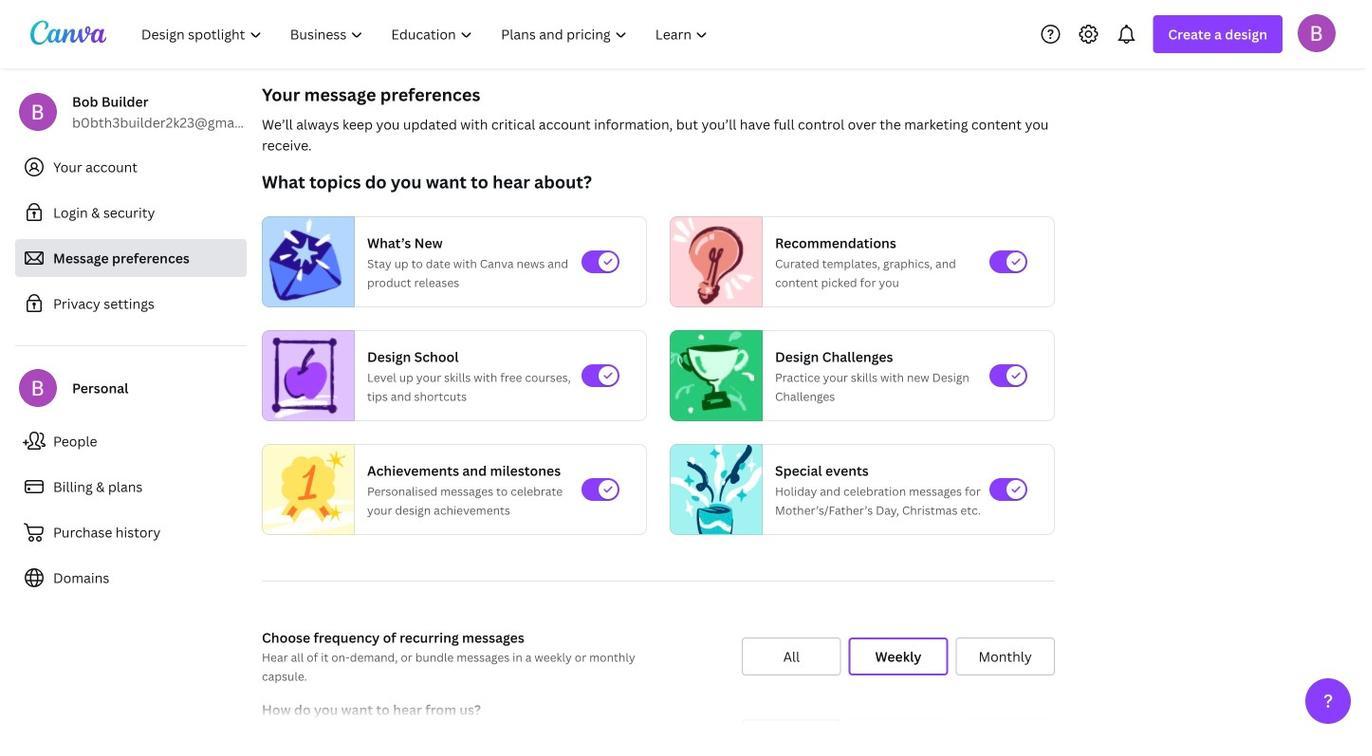 Task type: locate. For each thing, give the bounding box(es) containing it.
topic image
[[263, 216, 346, 307], [671, 216, 754, 307], [263, 330, 346, 421], [671, 330, 754, 421], [263, 440, 354, 539], [671, 440, 762, 539]]

None button
[[742, 638, 841, 676], [849, 638, 948, 676], [956, 638, 1055, 676], [742, 638, 841, 676], [849, 638, 948, 676], [956, 638, 1055, 676]]



Task type: describe. For each thing, give the bounding box(es) containing it.
top level navigation element
[[129, 15, 724, 53]]

bob builder image
[[1298, 14, 1336, 52]]



Task type: vqa. For each thing, say whether or not it's contained in the screenshot.
DESIGN
no



